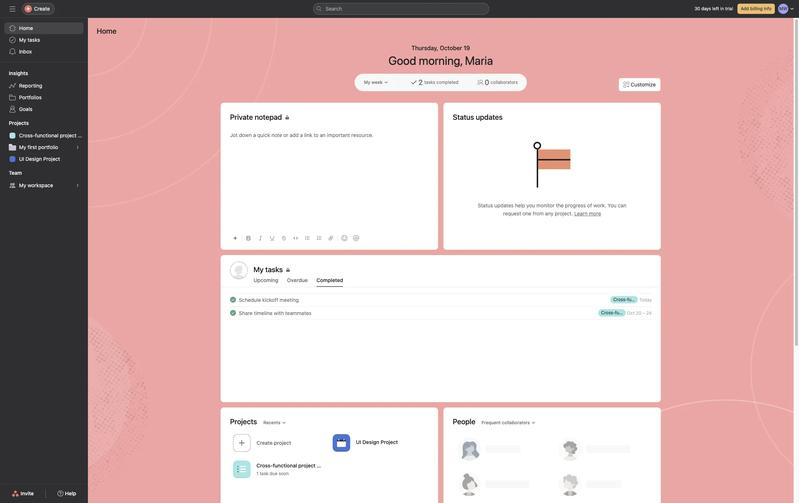 Task type: describe. For each thing, give the bounding box(es) containing it.
search
[[326, 5, 342, 12]]

portfolios
[[19, 94, 42, 100]]

can
[[618, 202, 627, 209]]

more
[[589, 210, 601, 217]]

code image
[[294, 236, 298, 240]]

timeline
[[254, 310, 273, 316]]

monitor
[[537, 202, 555, 209]]

reporting
[[19, 82, 42, 89]]

completed button
[[317, 277, 343, 287]]

search list box
[[313, 3, 489, 15]]

my tasks
[[19, 37, 40, 43]]

project for cross-functional project plan
[[60, 132, 76, 139]]

share timeline with teammates
[[239, 310, 312, 316]]

project for cross-functional project plan 1 task due soon
[[298, 463, 316, 469]]

1 horizontal spatial ui design project
[[356, 439, 398, 445]]

30 days left in trial
[[695, 6, 733, 11]]

see details, my first portfolio image
[[76, 145, 80, 150]]

invite button
[[7, 487, 39, 500]]

due
[[270, 471, 278, 477]]

insights button
[[0, 70, 28, 77]]

schedule
[[239, 297, 261, 303]]

today button
[[640, 297, 652, 303]]

frequent collaborators button
[[479, 418, 539, 428]]

add billing info button
[[738, 4, 775, 14]]

my week button
[[361, 77, 392, 88]]

emoji image
[[342, 235, 347, 241]]

plan for cross-functional project plan
[[78, 132, 88, 139]]

share
[[239, 310, 253, 316]]

underline image
[[270, 236, 275, 240]]

billing
[[751, 6, 763, 11]]

request
[[503, 210, 521, 217]]

customize button
[[619, 78, 661, 91]]

design inside projects element
[[25, 156, 42, 162]]

people
[[453, 417, 476, 426]]

learn more link
[[575, 210, 601, 217]]

upcoming button
[[254, 277, 278, 287]]

soon
[[279, 471, 289, 477]]

oct
[[627, 310, 635, 316]]

bulleted list image
[[305, 236, 310, 240]]

completed
[[437, 80, 459, 85]]

my for my workspace
[[19, 182, 26, 188]]

one
[[523, 210, 532, 217]]

you
[[608, 202, 617, 209]]

meeting
[[280, 297, 299, 303]]

0 vertical spatial collaborators
[[491, 80, 518, 85]]

cross- for cross-functional project plan
[[19, 132, 35, 139]]

numbered list image
[[317, 236, 321, 240]]

at mention image
[[353, 235, 359, 241]]

first
[[28, 144, 37, 150]]

collaborators inside dropdown button
[[502, 420, 530, 425]]

teams element
[[0, 166, 88, 193]]

goals link
[[4, 103, 84, 115]]

completed image
[[229, 295, 237, 304]]

my workspace
[[19, 182, 53, 188]]

of
[[587, 202, 592, 209]]

upcoming
[[254, 277, 278, 283]]

overdue
[[287, 277, 308, 283]]

frequent collaborators
[[482, 420, 530, 425]]

cross-functional project plan link
[[4, 130, 88, 141]]

–
[[643, 310, 645, 316]]

create
[[34, 5, 50, 12]]

20
[[636, 310, 642, 316]]

private notepad
[[230, 113, 282, 121]]

list image
[[237, 465, 246, 474]]

team button
[[0, 169, 22, 177]]

home link
[[4, 22, 84, 34]]

completed image
[[229, 309, 237, 317]]

1 horizontal spatial projects
[[230, 417, 257, 426]]

updates
[[495, 202, 514, 209]]

today
[[640, 297, 652, 303]]

my tasks link
[[254, 265, 652, 275]]

2
[[418, 78, 423, 86]]

hide sidebar image
[[10, 6, 15, 12]]

global element
[[0, 18, 88, 62]]

the
[[556, 202, 564, 209]]

search button
[[313, 3, 489, 15]]

overdue button
[[287, 277, 308, 287]]

completed checkbox for share
[[229, 309, 237, 317]]

cross-functional project plan 1 task due soon
[[257, 463, 327, 477]]

invite
[[21, 490, 34, 497]]

italics image
[[258, 236, 263, 240]]

schedule kickoff meeting
[[239, 297, 299, 303]]

tasks inside global element
[[28, 37, 40, 43]]

cross- for cross-functional project plan 1 task due soon
[[257, 463, 273, 469]]

1 horizontal spatial home
[[97, 27, 116, 35]]

status updates
[[453, 113, 503, 121]]

cross-functional project plan
[[19, 132, 88, 139]]

inbox
[[19, 48, 32, 55]]

goals
[[19, 106, 32, 112]]

19
[[464, 45, 470, 51]]



Task type: locate. For each thing, give the bounding box(es) containing it.
trial
[[725, 6, 733, 11]]

projects button
[[0, 119, 29, 127]]

functional
[[35, 132, 58, 139], [273, 463, 297, 469]]

1 vertical spatial functional
[[273, 463, 297, 469]]

0 vertical spatial design
[[25, 156, 42, 162]]

ui design project
[[19, 156, 60, 162], [356, 439, 398, 445]]

oct 20 – 24
[[627, 310, 652, 316]]

add billing info
[[741, 6, 772, 11]]

0 horizontal spatial cross-
[[19, 132, 35, 139]]

october
[[440, 45, 462, 51]]

1 completed checkbox from the top
[[229, 295, 237, 304]]

see details, my workspace image
[[76, 183, 80, 188]]

1 horizontal spatial cross-
[[257, 463, 273, 469]]

1 horizontal spatial ui
[[356, 439, 361, 445]]

plan inside the "cross-functional project plan 1 task due soon"
[[317, 463, 327, 469]]

0
[[485, 78, 489, 86]]

tasks
[[28, 37, 40, 43], [424, 80, 435, 85]]

thursday, october 19 good morning, maria
[[389, 45, 493, 67]]

projects inside dropdown button
[[9, 120, 29, 126]]

status
[[478, 202, 493, 209]]

1 vertical spatial ui design project link
[[330, 432, 429, 455]]

week
[[372, 80, 383, 85]]

tasks right the 2
[[424, 80, 435, 85]]

toolbar
[[230, 230, 429, 246]]

team
[[9, 170, 22, 176]]

my inside global element
[[19, 37, 26, 43]]

home inside global element
[[19, 25, 33, 31]]

portfolios link
[[4, 92, 84, 103]]

work.
[[594, 202, 607, 209]]

my for my tasks
[[19, 37, 26, 43]]

days
[[702, 6, 711, 11]]

reporting link
[[4, 80, 84, 92]]

bold image
[[247, 236, 251, 240]]

my for my first portfolio
[[19, 144, 26, 150]]

design down first
[[25, 156, 42, 162]]

0 vertical spatial completed checkbox
[[229, 295, 237, 304]]

0 vertical spatial projects
[[9, 120, 29, 126]]

collaborators
[[491, 80, 518, 85], [502, 420, 530, 425]]

functional inside projects element
[[35, 132, 58, 139]]

0 horizontal spatial project
[[43, 156, 60, 162]]

0 horizontal spatial design
[[25, 156, 42, 162]]

functional up soon
[[273, 463, 297, 469]]

my first portfolio link
[[4, 141, 84, 153]]

any
[[545, 210, 554, 217]]

workspace
[[28, 182, 53, 188]]

2 completed checkbox from the top
[[229, 309, 237, 317]]

1 horizontal spatial functional
[[273, 463, 297, 469]]

functional for cross-functional project plan 1 task due soon
[[273, 463, 297, 469]]

project down create project "link"
[[298, 463, 316, 469]]

ui design project link
[[4, 153, 84, 165], [330, 432, 429, 455]]

tasks up inbox
[[28, 37, 40, 43]]

ui inside projects element
[[19, 156, 24, 162]]

0 vertical spatial plan
[[78, 132, 88, 139]]

home
[[19, 25, 33, 31], [97, 27, 116, 35]]

1 vertical spatial project
[[298, 463, 316, 469]]

1
[[257, 471, 259, 477]]

tasks completed
[[424, 80, 459, 85]]

projects left recents
[[230, 417, 257, 426]]

0 horizontal spatial project
[[60, 132, 76, 139]]

my first portfolio
[[19, 144, 58, 150]]

0 vertical spatial functional
[[35, 132, 58, 139]]

1 horizontal spatial project
[[298, 463, 316, 469]]

30
[[695, 6, 700, 11]]

from
[[533, 210, 544, 217]]

0 vertical spatial ui design project
[[19, 156, 60, 162]]

ui design project inside projects element
[[19, 156, 60, 162]]

my left first
[[19, 144, 26, 150]]

projects down goals
[[9, 120, 29, 126]]

collaborators right 0
[[491, 80, 518, 85]]

1 horizontal spatial project
[[381, 439, 398, 445]]

design right calendar icon
[[363, 439, 379, 445]]

0 horizontal spatial home
[[19, 25, 33, 31]]

projects element
[[0, 117, 88, 166]]

functional up portfolio
[[35, 132, 58, 139]]

my for my week
[[364, 80, 370, 85]]

functional inside the "cross-functional project plan 1 task due soon"
[[273, 463, 297, 469]]

project up see details, my first portfolio icon
[[60, 132, 76, 139]]

1 vertical spatial completed checkbox
[[229, 309, 237, 317]]

help button
[[53, 487, 81, 500]]

private
[[230, 113, 253, 121]]

cross- inside projects element
[[19, 132, 35, 139]]

add
[[741, 6, 749, 11]]

my inside dropdown button
[[364, 80, 370, 85]]

insert an object image
[[233, 236, 237, 240]]

0 horizontal spatial ui
[[19, 156, 24, 162]]

task
[[260, 471, 269, 477]]

create project link
[[230, 432, 330, 455]]

Completed checkbox
[[229, 295, 237, 304], [229, 309, 237, 317]]

help
[[515, 202, 525, 209]]

my left week
[[364, 80, 370, 85]]

insights element
[[0, 67, 88, 117]]

0 vertical spatial cross-
[[19, 132, 35, 139]]

portfolio
[[38, 144, 58, 150]]

0 vertical spatial ui
[[19, 156, 24, 162]]

my up inbox
[[19, 37, 26, 43]]

recents button
[[260, 418, 290, 428]]

my workspace link
[[4, 180, 84, 191]]

my inside projects element
[[19, 144, 26, 150]]

completed checkbox up completed icon
[[229, 295, 237, 304]]

0 vertical spatial project
[[43, 156, 60, 162]]

cross- up first
[[19, 132, 35, 139]]

inbox link
[[4, 46, 84, 58]]

plan inside projects element
[[78, 132, 88, 139]]

0 vertical spatial ui design project link
[[4, 153, 84, 165]]

learn more
[[575, 210, 601, 217]]

add profile photo image
[[230, 262, 248, 279]]

cross- up the task
[[257, 463, 273, 469]]

ui design project down my first portfolio on the top left of page
[[19, 156, 60, 162]]

thursday,
[[412, 45, 438, 51]]

0 horizontal spatial projects
[[9, 120, 29, 126]]

create project
[[257, 440, 291, 446]]

project.
[[555, 210, 573, 217]]

insights
[[9, 70, 28, 76]]

ui up team
[[19, 156, 24, 162]]

recents
[[263, 420, 281, 425]]

my tasks link
[[4, 34, 84, 46]]

1 vertical spatial plan
[[317, 463, 327, 469]]

calendar image
[[337, 439, 346, 447]]

project inside the "cross-functional project plan 1 task due soon"
[[298, 463, 316, 469]]

cross-
[[19, 132, 35, 139], [257, 463, 273, 469]]

0 vertical spatial tasks
[[28, 37, 40, 43]]

help
[[65, 490, 76, 497]]

0 horizontal spatial ui design project link
[[4, 153, 84, 165]]

you
[[527, 202, 535, 209]]

1 vertical spatial tasks
[[424, 80, 435, 85]]

1 vertical spatial projects
[[230, 417, 257, 426]]

create button
[[22, 3, 55, 15]]

in
[[721, 6, 724, 11]]

completed checkbox left share
[[229, 309, 237, 317]]

cross- inside the "cross-functional project plan 1 task due soon"
[[257, 463, 273, 469]]

1 vertical spatial design
[[363, 439, 379, 445]]

ui design project right calendar icon
[[356, 439, 398, 445]]

1 vertical spatial cross-
[[257, 463, 273, 469]]

left
[[713, 6, 719, 11]]

my inside the teams element
[[19, 182, 26, 188]]

learn
[[575, 210, 588, 217]]

0 vertical spatial project
[[60, 132, 76, 139]]

completed checkbox for schedule
[[229, 295, 237, 304]]

1 vertical spatial ui design project
[[356, 439, 398, 445]]

morning,
[[419, 54, 463, 67]]

0 horizontal spatial plan
[[78, 132, 88, 139]]

0 horizontal spatial tasks
[[28, 37, 40, 43]]

0 horizontal spatial ui design project
[[19, 156, 60, 162]]

my down team
[[19, 182, 26, 188]]

functional for cross-functional project plan
[[35, 132, 58, 139]]

notepad
[[255, 113, 282, 121]]

1 horizontal spatial design
[[363, 439, 379, 445]]

completed
[[317, 277, 343, 283]]

ui right calendar icon
[[356, 439, 361, 445]]

customize
[[631, 81, 656, 88]]

24
[[647, 310, 652, 316]]

plan
[[78, 132, 88, 139], [317, 463, 327, 469]]

status updates help you monitor the progress of work. you can request one from any project.
[[478, 202, 627, 217]]

my week
[[364, 80, 383, 85]]

kickoff
[[262, 297, 278, 303]]

link image
[[329, 236, 333, 240]]

1 vertical spatial ui
[[356, 439, 361, 445]]

1 horizontal spatial plan
[[317, 463, 327, 469]]

collaborators right frequent
[[502, 420, 530, 425]]

plan for cross-functional project plan 1 task due soon
[[317, 463, 327, 469]]

good
[[389, 54, 416, 67]]

strikethrough image
[[282, 236, 286, 240]]

1 horizontal spatial tasks
[[424, 80, 435, 85]]

my
[[19, 37, 26, 43], [364, 80, 370, 85], [19, 144, 26, 150], [19, 182, 26, 188]]

1 vertical spatial collaborators
[[502, 420, 530, 425]]

1 horizontal spatial ui design project link
[[330, 432, 429, 455]]

0 horizontal spatial functional
[[35, 132, 58, 139]]

with
[[274, 310, 284, 316]]

1 vertical spatial project
[[381, 439, 398, 445]]



Task type: vqa. For each thing, say whether or not it's contained in the screenshot.
learn more
yes



